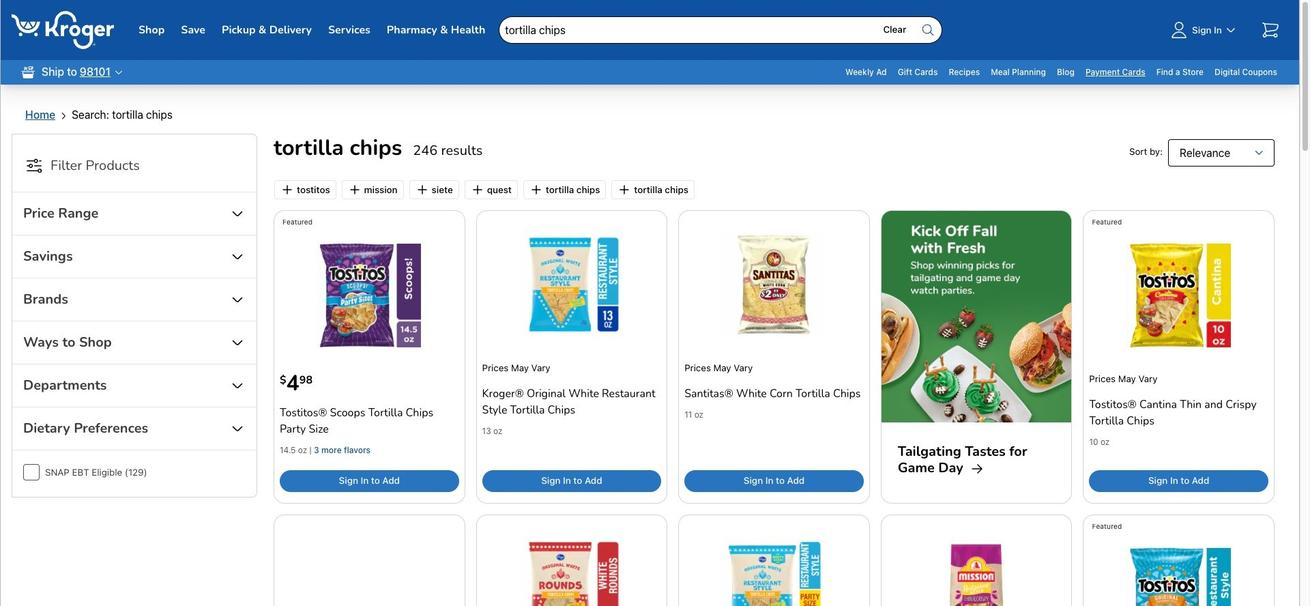 Task type: vqa. For each thing, say whether or not it's contained in the screenshot.
the Search search field
yes



Task type: describe. For each thing, give the bounding box(es) containing it.
kroger® white corn restaurant style tortilla chips family size image
[[723, 537, 827, 606]]

open the price range filter element
[[23, 203, 99, 224]]

kroger® original white restaurant style tortilla chips image
[[520, 233, 624, 337]]

Search search field
[[499, 16, 943, 44]]

kroger® original white rounds tortilla chips image
[[520, 537, 624, 606]]

open the ways to shop filter element
[[23, 333, 112, 353]]

account menu image
[[1169, 19, 1191, 41]]

tailgating tastes for game day image
[[882, 211, 1072, 423]]



Task type: locate. For each thing, give the bounding box(es) containing it.
santitas® white corn tortilla chips image
[[723, 233, 827, 337]]

mission® restaurant style thin and crispy tortilla chips image
[[947, 537, 1007, 606]]

open the brands filter element
[[23, 290, 68, 310]]

tostitos® cantina thin and crispy tortilla chips image
[[1128, 244, 1232, 348]]

search image
[[921, 22, 937, 38]]

tostitos® original restaurant style tortilla chips image
[[1128, 548, 1232, 606]]

open the departments filter element
[[23, 376, 107, 396]]

SNAP EBT Eligible checkbox
[[23, 464, 40, 481]]

kroger logo image
[[12, 11, 114, 49]]

open the savings filter element
[[23, 246, 73, 267]]

None search field
[[499, 0, 943, 60]]

tostitos® scoops tortilla chips party size image
[[318, 244, 421, 348]]

open the dietary preferences filter element
[[23, 419, 148, 439]]



